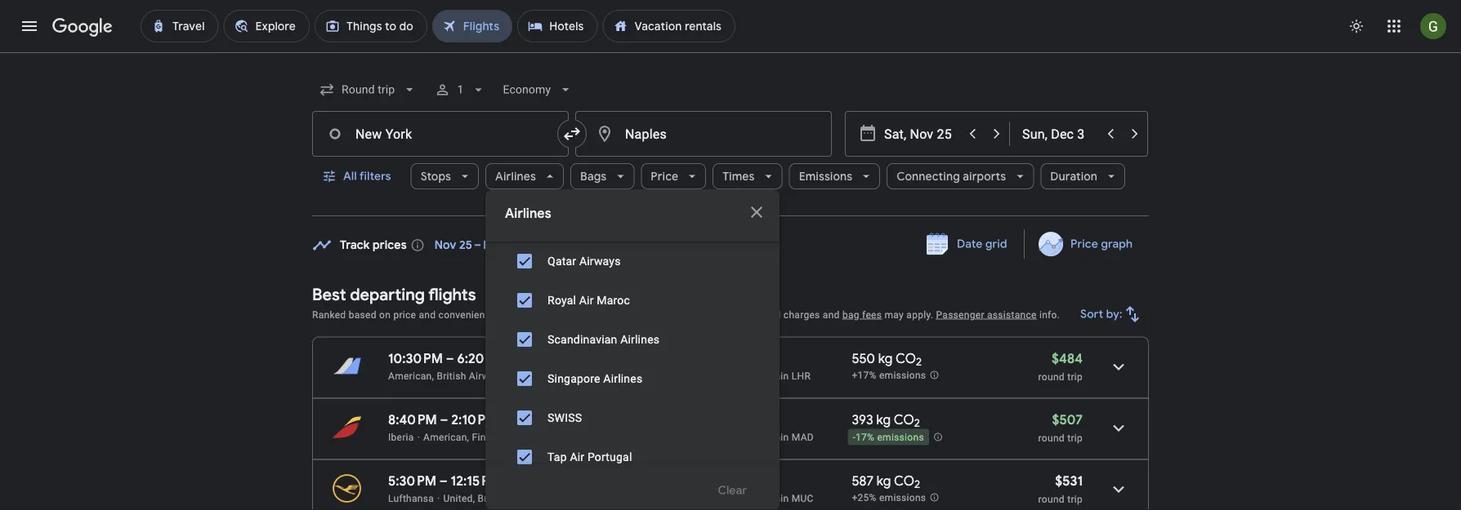 Task type: locate. For each thing, give the bounding box(es) containing it.
0 vertical spatial price
[[651, 169, 679, 184]]

2 up +25% emissions
[[915, 478, 920, 492]]

– inside 10:30 pm – 6:20 pm american, british airways
[[446, 351, 454, 367]]

sort
[[1081, 307, 1104, 322]]

3 down 1 stop flight. element
[[738, 493, 743, 505]]

587 kg co 2
[[852, 473, 920, 492]]

20
[[758, 493, 769, 505]]

2 vertical spatial round
[[1039, 494, 1065, 506]]

flights
[[428, 284, 476, 305]]

2 round from the top
[[1039, 433, 1065, 444]]

2:10 pm
[[451, 412, 497, 429]]

0 horizontal spatial airways
[[469, 371, 505, 382]]

None text field
[[312, 111, 569, 157]]

40
[[758, 432, 769, 443]]

airlines down airlines popup button
[[505, 206, 551, 222]]

british
[[437, 371, 466, 382]]

 image
[[417, 432, 420, 443]]

hr right 4
[[746, 371, 755, 382]]

bag
[[843, 309, 860, 321]]

round inside $484 round trip
[[1039, 372, 1065, 383]]

1 inside popup button
[[457, 83, 464, 96]]

1 vertical spatial round
[[1039, 433, 1065, 444]]

25 – dec
[[459, 238, 505, 253]]

co
[[896, 351, 916, 367], [894, 412, 914, 429], [894, 473, 915, 490]]

587
[[852, 473, 874, 490]]

min inside 'element'
[[772, 432, 789, 443]]

– for 2:10 pm
[[440, 412, 448, 429]]

1 vertical spatial price
[[1071, 237, 1098, 252]]

kg
[[879, 351, 893, 367], [877, 412, 891, 429], [877, 473, 891, 490]]

co for 550
[[896, 351, 916, 367]]

swiss
[[548, 412, 582, 425]]

2 vertical spatial co
[[894, 473, 915, 490]]

0 vertical spatial american,
[[388, 371, 434, 382]]

1 horizontal spatial 3
[[738, 493, 743, 505]]

0 vertical spatial airways
[[579, 255, 621, 268]]

scandinavian
[[548, 333, 618, 347]]

date grid
[[957, 237, 1008, 252]]

emissions for 587
[[879, 493, 926, 504]]

0 vertical spatial kg
[[879, 351, 893, 367]]

round for $484
[[1039, 372, 1065, 383]]

total duration 12 hr 45 min. element
[[631, 474, 738, 492]]

8:40 pm – 2:10 pm
[[388, 412, 497, 429]]

airlines button
[[486, 157, 564, 196]]

-17% emissions
[[853, 433, 924, 444]]

round inside $531 round trip
[[1039, 494, 1065, 506]]

3 round from the top
[[1039, 494, 1065, 506]]

by
[[557, 432, 568, 443]]

1 hr 40 min mad
[[738, 432, 814, 443]]

round inside $507 round trip
[[1039, 433, 1065, 444]]

1 vertical spatial 2
[[914, 417, 920, 431]]

kg inside '550 kg co 2'
[[879, 351, 893, 367]]

price inside button
[[1071, 237, 1098, 252]]

taxes
[[631, 309, 656, 321]]

min inside the 13 hr 50 min jfk –
[[681, 351, 703, 367]]

round down 531 us dollars text field
[[1039, 494, 1065, 506]]

airlines right brussels
[[520, 493, 555, 505]]

swap origin and destination. image
[[562, 124, 582, 144]]

– inside the 13 hr 50 min jfk –
[[649, 371, 655, 382]]

change appearance image
[[1337, 7, 1377, 46]]

$531 round trip
[[1039, 473, 1083, 506]]

2 vertical spatial kg
[[877, 473, 891, 490]]

assistance
[[987, 309, 1037, 321]]

Departure text field
[[884, 112, 960, 156]]

1 stop 3 hr 20 min muc
[[738, 473, 814, 505]]

learn more about tracked prices image
[[410, 238, 425, 253]]

1 vertical spatial air
[[570, 451, 585, 464]]

0 horizontal spatial iberia
[[388, 432, 414, 443]]

min right 50
[[681, 351, 703, 367]]

layover (1 of 1) is a 1 hr 40 min layover at adolfo suárez madrid–barajas airport in madrid. element
[[738, 431, 844, 444]]

qatar airways
[[548, 255, 621, 268]]

all
[[343, 169, 357, 184]]

track prices
[[340, 238, 407, 253]]

1 inside 'element'
[[738, 432, 743, 443]]

1 stop flight. element
[[738, 473, 772, 492]]

10:30 pm
[[388, 351, 443, 367]]

0 vertical spatial 2
[[916, 356, 922, 370]]

0 horizontal spatial price
[[651, 169, 679, 184]]

only button
[[695, 438, 760, 477]]

– up 'american, finnair'
[[440, 412, 448, 429]]

hr
[[647, 351, 659, 367], [746, 371, 755, 382], [746, 432, 755, 443], [746, 493, 755, 505]]

trip
[[1068, 372, 1083, 383], [1068, 433, 1083, 444], [1068, 494, 1083, 506]]

by:
[[1107, 307, 1123, 322]]

sort by:
[[1081, 307, 1123, 322]]

best departing flights
[[312, 284, 476, 305]]

air for tap
[[570, 451, 585, 464]]

3 inside 1 stop 3 hr 20 min muc
[[738, 493, 743, 505]]

sort by: button
[[1074, 295, 1149, 334]]

american, finnair
[[423, 432, 503, 443]]

1 vertical spatial kg
[[877, 412, 891, 429]]

bags
[[580, 169, 607, 184]]

trip inside $507 round trip
[[1068, 433, 1083, 444]]

optional
[[743, 309, 781, 321]]

6:20 pm
[[457, 351, 505, 367]]

trip down $484 at bottom right
[[1068, 372, 1083, 383]]

iberia
[[388, 432, 414, 443], [571, 432, 596, 443]]

price button
[[641, 157, 706, 196]]

bag fees button
[[843, 309, 882, 321]]

1 vertical spatial 3
[[738, 493, 743, 505]]

close dialog image
[[747, 203, 767, 222]]

trip for $507
[[1068, 433, 1083, 444]]

0 vertical spatial 3
[[508, 238, 514, 253]]

stops
[[421, 169, 451, 184]]

iberia down the departure time: 8:40 pm. text field
[[388, 432, 414, 443]]

emissions down 587 kg co 2
[[879, 493, 926, 504]]

price left graph
[[1071, 237, 1098, 252]]

co inside 393 kg co 2
[[894, 412, 914, 429]]

min right 10
[[772, 371, 789, 382]]

connecting airports button
[[887, 157, 1034, 196]]

1 vertical spatial emissions
[[877, 433, 924, 444]]

trip inside $531 round trip
[[1068, 494, 1083, 506]]

1 horizontal spatial fees
[[862, 309, 882, 321]]

and right price
[[419, 309, 436, 321]]

1 horizontal spatial airways
[[579, 255, 621, 268]]

2 vertical spatial trip
[[1068, 494, 1083, 506]]

1 vertical spatial co
[[894, 412, 914, 429]]

layover (1 of 1) is a 3 hr 20 min layover at munich international airport in munich. element
[[738, 492, 844, 506]]

ranked
[[312, 309, 346, 321]]

co up +25% emissions
[[894, 473, 915, 490]]

None text field
[[575, 111, 832, 157]]

1 trip from the top
[[1068, 372, 1083, 383]]

prices
[[524, 309, 553, 321]]

0 vertical spatial trip
[[1068, 372, 1083, 383]]

singapore airlines
[[548, 372, 643, 386]]

Arrival time: 12:15 PM on  Sunday, November 26. text field
[[451, 473, 509, 490]]

kg up -17% emissions
[[877, 412, 891, 429]]

– up united,
[[440, 473, 448, 490]]

5:30 pm
[[388, 473, 436, 490]]

0 vertical spatial round
[[1039, 372, 1065, 383]]

co inside 587 kg co 2
[[894, 473, 915, 490]]

airlines inside popup button
[[495, 169, 536, 184]]

– up the british
[[446, 351, 454, 367]]

all filters
[[343, 169, 391, 184]]

times button
[[713, 157, 783, 196]]

1 vertical spatial airways
[[469, 371, 505, 382]]

0 vertical spatial emissions
[[879, 370, 926, 382]]

2 for 587
[[915, 478, 920, 492]]

emissions down 393 kg co 2
[[877, 433, 924, 444]]

kg up +17% emissions
[[879, 351, 893, 367]]

1 fees from the left
[[667, 309, 687, 321]]

price for price
[[651, 169, 679, 184]]

2 trip from the top
[[1068, 433, 1083, 444]]

american, inside 10:30 pm – 6:20 pm american, british airways
[[388, 371, 434, 382]]

mad
[[792, 432, 814, 443]]

kg inside 393 kg co 2
[[877, 412, 891, 429]]

hr inside 'element'
[[746, 432, 755, 443]]

None search field
[[312, 70, 1149, 511]]

–
[[446, 351, 454, 367], [649, 371, 655, 382], [440, 412, 448, 429], [440, 473, 448, 490]]

1 horizontal spatial and
[[823, 309, 840, 321]]

3 inside find the best price region
[[508, 238, 514, 253]]

total duration 13 hr 50 min. element
[[631, 351, 738, 370]]

trip inside $484 round trip
[[1068, 372, 1083, 383]]

royal air maroc
[[548, 294, 630, 307]]

hr inside the 13 hr 50 min jfk –
[[647, 351, 659, 367]]

Departure time: 5:30 PM. text field
[[388, 473, 436, 490]]

2 inside 393 kg co 2
[[914, 417, 920, 431]]

price
[[393, 309, 416, 321]]

airlines right stops popup button
[[495, 169, 536, 184]]

and
[[419, 309, 436, 321], [823, 309, 840, 321]]

airlines up 13
[[621, 333, 660, 347]]

co up +17% emissions
[[896, 351, 916, 367]]

1 inside 1 stop 3 hr 20 min muc
[[738, 473, 743, 490]]

kg for 393
[[877, 412, 891, 429]]

2 iberia from the left
[[571, 432, 596, 443]]

1 and from the left
[[419, 309, 436, 321]]

adult.
[[714, 309, 740, 321]]

2 for 550
[[916, 356, 922, 370]]

air up include at bottom
[[579, 294, 594, 307]]

american, down leaves john f. kennedy international airport at 8:40 pm on saturday, november 25 and arrives at naples international airport at 2:10 pm on sunday, november 26. element
[[423, 432, 469, 443]]

-
[[853, 433, 856, 444]]

muc
[[792, 493, 814, 505]]

hr left 40
[[746, 432, 755, 443]]

8:40 pm
[[388, 412, 437, 429]]

min for 50
[[681, 351, 703, 367]]

trip down 531 us dollars text field
[[1068, 494, 1083, 506]]

min right 40
[[772, 432, 789, 443]]

393
[[852, 412, 874, 429]]

price right bags popup button
[[651, 169, 679, 184]]

1 for 1
[[457, 83, 464, 96]]

airways
[[579, 255, 621, 268], [469, 371, 505, 382]]

2 vertical spatial emissions
[[879, 493, 926, 504]]

round down the "$507"
[[1039, 433, 1065, 444]]

0 horizontal spatial 3
[[508, 238, 514, 253]]

jfk
[[631, 371, 649, 382]]

 image inside the best departing flights main content
[[417, 432, 420, 443]]

– down 'total duration 13 hr 50 min.' element at the bottom of page
[[649, 371, 655, 382]]

co up -17% emissions
[[894, 412, 914, 429]]

2 up -17% emissions
[[914, 417, 920, 431]]

on
[[379, 309, 391, 321]]

0 horizontal spatial fees
[[667, 309, 687, 321]]

hr right 13
[[647, 351, 659, 367]]

1 vertical spatial trip
[[1068, 433, 1083, 444]]

2 vertical spatial 2
[[915, 478, 920, 492]]

hr for 40
[[746, 432, 755, 443]]

min for 40
[[772, 432, 789, 443]]

may
[[885, 309, 904, 321]]

3 trip from the top
[[1068, 494, 1083, 506]]

$507
[[1052, 412, 1083, 429]]

fees right bag
[[862, 309, 882, 321]]

co inside '550 kg co 2'
[[896, 351, 916, 367]]

hr inside 1 stop 3 hr 20 min muc
[[746, 493, 755, 505]]

airways down 6:20 pm 'text field'
[[469, 371, 505, 382]]

None field
[[312, 75, 424, 105], [496, 75, 580, 105], [312, 75, 424, 105], [496, 75, 580, 105]]

kg inside 587 kg co 2
[[877, 473, 891, 490]]

min right 20
[[772, 493, 789, 505]]

main menu image
[[20, 16, 39, 36]]

1 for 1 stop 3 hr 20 min muc
[[738, 473, 743, 490]]

3 for stop
[[738, 493, 743, 505]]

1 horizontal spatial iberia
[[571, 432, 596, 443]]

fees right the +
[[667, 309, 687, 321]]

Departure time: 10:30 PM. text field
[[388, 351, 443, 367]]

2 inside 587 kg co 2
[[915, 478, 920, 492]]

american, down 10:30 pm
[[388, 371, 434, 382]]

round down $484 at bottom right
[[1039, 372, 1065, 383]]

singapore
[[548, 372, 600, 386]]

layover (1 of 1) is a 4 hr 10 min layover at heathrow airport in london. element
[[738, 370, 844, 383]]

air right tap
[[570, 451, 585, 464]]

0 vertical spatial air
[[579, 294, 594, 307]]

10
[[758, 371, 769, 382]]

2 for 393
[[914, 417, 920, 431]]

flight details. leaves john f. kennedy international airport at 10:30 pm on saturday, november 25 and arrives at naples international airport at 6:20 pm on sunday, november 26. image
[[1099, 348, 1139, 387]]

hr left 20
[[746, 493, 755, 505]]

and left bag
[[823, 309, 840, 321]]

airways down the any
[[579, 255, 621, 268]]

0 vertical spatial co
[[896, 351, 916, 367]]

loading results progress bar
[[0, 52, 1462, 56]]

0 horizontal spatial and
[[419, 309, 436, 321]]

price inside popup button
[[651, 169, 679, 184]]

1 horizontal spatial price
[[1071, 237, 1098, 252]]

trip for $531
[[1068, 494, 1083, 506]]

3 right 25 – dec
[[508, 238, 514, 253]]

kg up +25% emissions
[[877, 473, 891, 490]]

trip down the "$507"
[[1068, 433, 1083, 444]]

2 inside '550 kg co 2'
[[916, 356, 922, 370]]

5:30 pm – 12:15 pm
[[388, 473, 501, 490]]

iberia up tap air portugal
[[571, 432, 596, 443]]

airlines inside the best departing flights main content
[[520, 493, 555, 505]]

emissions down '550 kg co 2'
[[879, 370, 926, 382]]

2 and from the left
[[823, 309, 840, 321]]

1 round from the top
[[1039, 372, 1065, 383]]

2 up +17% emissions
[[916, 356, 922, 370]]



Task type: vqa. For each thing, say whether or not it's contained in the screenshot.
The 587
yes



Task type: describe. For each thing, give the bounding box(es) containing it.
passenger
[[936, 309, 985, 321]]

tap
[[548, 451, 567, 464]]

track
[[340, 238, 370, 253]]

price graph button
[[1028, 230, 1146, 259]]

express
[[599, 432, 635, 443]]

united,
[[443, 493, 475, 505]]

484 US dollars text field
[[1052, 351, 1083, 367]]

Arrival time: 2:10 PM on  Sunday, November 26. text field
[[451, 412, 505, 429]]

times
[[723, 169, 755, 184]]

flight details. leaves john f. kennedy international airport at 8:40 pm on saturday, november 25 and arrives at naples international airport at 2:10 pm on sunday, november 26. image
[[1099, 409, 1139, 448]]

leaves john f. kennedy international airport at 5:30 pm on saturday, november 25 and arrives at naples international airport at 12:15 pm on sunday, november 26. element
[[388, 473, 509, 490]]

3 for 25 – dec
[[508, 238, 514, 253]]

scandinavian airlines
[[548, 333, 660, 347]]

– for 12:15 pm
[[440, 473, 448, 490]]

bags button
[[571, 157, 635, 196]]

duration button
[[1041, 157, 1126, 196]]

airports
[[963, 169, 1007, 184]]

operated
[[513, 432, 555, 443]]

co for 393
[[894, 412, 914, 429]]

filters
[[360, 169, 391, 184]]

ranked based on price and convenience
[[312, 309, 496, 321]]

passenger assistance button
[[936, 309, 1037, 321]]

2 fees from the left
[[862, 309, 882, 321]]

1 button
[[428, 70, 493, 110]]

date grid button
[[915, 230, 1021, 259]]

tap air portugal
[[548, 451, 632, 464]]

12:15 pm
[[451, 473, 501, 490]]

+17%
[[852, 370, 877, 382]]

emissions for 550
[[879, 370, 926, 382]]

royal
[[548, 294, 576, 307]]

lhr
[[792, 371, 811, 382]]

brussels
[[478, 493, 517, 505]]

leaves john f. kennedy international airport at 8:40 pm on saturday, november 25 and arrives at naples international airport at 2:10 pm on sunday, november 26. element
[[388, 412, 505, 429]]

$484
[[1052, 351, 1083, 367]]

min for 10
[[772, 371, 789, 382]]

+
[[659, 309, 665, 321]]

connecting airports
[[897, 169, 1007, 184]]

$531
[[1056, 473, 1083, 490]]

+17% emissions
[[852, 370, 926, 382]]

for
[[690, 309, 703, 321]]

departing
[[350, 284, 425, 305]]

co for 587
[[894, 473, 915, 490]]

– for 6:20 pm
[[446, 351, 454, 367]]

price for price graph
[[1071, 237, 1098, 252]]

qatar airways only image
[[695, 242, 760, 281]]

hr for 50
[[647, 351, 659, 367]]

Return text field
[[1023, 112, 1098, 156]]

round for $531
[[1039, 494, 1065, 506]]

find the best price region
[[312, 230, 1149, 272]]

$484 round trip
[[1039, 351, 1083, 383]]

finnair
[[472, 432, 503, 443]]

flight details. leaves john f. kennedy international airport at 5:30 pm on saturday, november 25 and arrives at naples international airport at 12:15 pm on sunday, november 26. image
[[1099, 470, 1139, 510]]

none text field inside search box
[[575, 111, 832, 157]]

airlines down 13
[[603, 372, 643, 386]]

nov
[[435, 238, 456, 253]]

lufthansa
[[388, 493, 434, 505]]

kg for 587
[[877, 473, 891, 490]]

any dates
[[586, 238, 640, 253]]

any
[[586, 238, 607, 253]]

operated by iberia express
[[513, 432, 635, 443]]

qatar
[[548, 255, 576, 268]]

airways inside search box
[[579, 255, 621, 268]]

13
[[631, 351, 643, 367]]

550 kg co 2
[[852, 351, 922, 370]]

emissions button
[[789, 157, 880, 196]]

507 US dollars text field
[[1052, 412, 1083, 429]]

kg for 550
[[879, 351, 893, 367]]

airways inside 10:30 pm – 6:20 pm american, british airways
[[469, 371, 505, 382]]

hr for 10
[[746, 371, 755, 382]]

+25%
[[852, 493, 877, 504]]

531 US dollars text field
[[1056, 473, 1083, 490]]

best
[[312, 284, 346, 305]]

maroc
[[597, 294, 630, 307]]

1 iberia from the left
[[388, 432, 414, 443]]

stops button
[[411, 157, 479, 196]]

portugal
[[588, 451, 632, 464]]

550
[[852, 351, 875, 367]]

1 vertical spatial american,
[[423, 432, 469, 443]]

+25% emissions
[[852, 493, 926, 504]]

required
[[591, 309, 629, 321]]

graph
[[1101, 237, 1133, 252]]

best departing flights main content
[[312, 230, 1149, 511]]

emissions
[[799, 169, 853, 184]]

air for royal
[[579, 294, 594, 307]]

include
[[555, 309, 588, 321]]

leaves john f. kennedy international airport at 10:30 pm on saturday, november 25 and arrives at naples international airport at 6:20 pm on sunday, november 26. element
[[388, 351, 513, 367]]

convenience
[[439, 309, 496, 321]]

all filters button
[[312, 157, 404, 196]]

apply.
[[907, 309, 934, 321]]

13 hr 50 min jfk –
[[631, 351, 703, 382]]

10:30 pm – 6:20 pm american, british airways
[[388, 351, 505, 382]]

min inside 1 stop 3 hr 20 min muc
[[772, 493, 789, 505]]

date
[[957, 237, 983, 252]]

charges
[[784, 309, 820, 321]]

nov 25 – dec 3
[[435, 238, 514, 253]]

price graph
[[1071, 237, 1133, 252]]

Departure time: 8:40 PM. text field
[[388, 412, 437, 429]]

round for $507
[[1039, 433, 1065, 444]]

none search field containing airlines
[[312, 70, 1149, 511]]

Arrival time: 6:20 PM on  Sunday, November 26. text field
[[457, 351, 513, 367]]

$507 round trip
[[1039, 412, 1083, 444]]

4 hr 10 min lhr
[[738, 371, 811, 382]]

duration
[[1051, 169, 1098, 184]]

based
[[349, 309, 377, 321]]

trip for $484
[[1068, 372, 1083, 383]]

1 for 1 hr 40 min mad
[[738, 432, 743, 443]]



